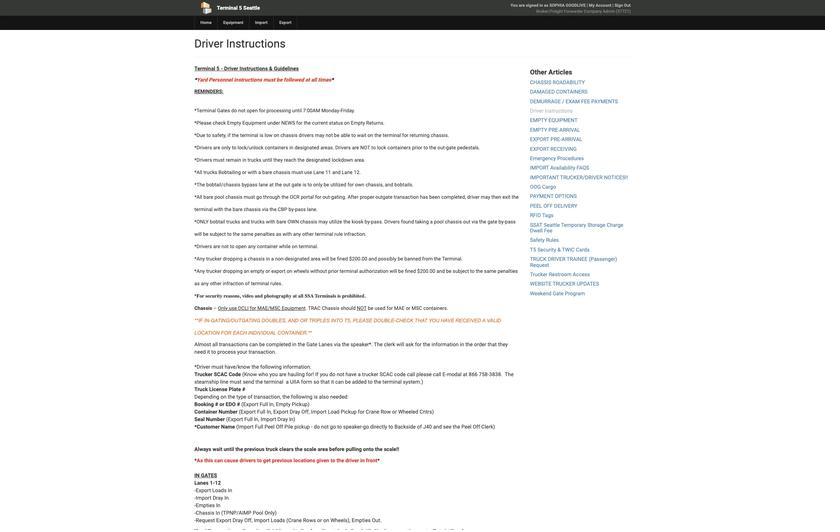 Task type: vqa. For each thing, say whether or not it's contained in the screenshot.
Technology.
no



Task type: describe. For each thing, give the bounding box(es) containing it.
at left ssa
[[293, 293, 297, 299]]

1 horizontal spatial empties
[[352, 517, 371, 523]]

in left non-
[[266, 256, 270, 262]]

0 vertical spatial use
[[304, 170, 312, 175]]

areas.
[[320, 145, 334, 150]]

for left the own
[[348, 182, 354, 188]]

1 vertical spatial in,
[[267, 409, 272, 415]]

0 horizontal spatial until
[[224, 446, 234, 452]]

trucker inside *driver must have/know the following information: trucker scac code
[[194, 371, 213, 377]]

weekend
[[530, 291, 551, 297]]

terminals
[[315, 293, 336, 299]]

not right the gates
[[238, 108, 245, 113]]

instructions inside other articles chassis roadability damaged containers demurrage / exam fee payments driver instructions empty equipment empty pre-arrival export pre-arrival export receiving emergency procedures import availability faqs important trucker/driver notices!! oog cargo payment options peel off delivery rfid tags ssat seattle temporary storage charge dwell fee safety rules t5 security & twic cards truck driver trainee (passenger) request trucker restroom access website trucker updates weekend gate program
[[545, 108, 573, 114]]

chassis down terminals
[[322, 306, 339, 311]]

area for designated
[[311, 256, 320, 262]]

crane
[[366, 409, 379, 415]]

* yard personnel instructions must be followed at all times *
[[194, 77, 334, 83]]

and right video
[[255, 293, 263, 299]]

other inside any trucker dropping an empty or export on wheels without prior terminal authorization will be fined $200.00 and be subject to the same penalties as any other infraction of terminal rules.
[[210, 281, 222, 286]]

terminal down code at the left bottom
[[382, 379, 402, 385]]

chassis down *drivers are not to open any container while on terminal. at the top left of page
[[248, 256, 265, 262]]

ssa
[[305, 293, 314, 299]]

2 horizontal spatial by-
[[498, 219, 505, 225]]

1 horizontal spatial by-
[[365, 219, 371, 225]]

seattle inside other articles chassis roadability damaged containers demurrage / exam fee payments driver instructions empty equipment empty pre-arrival export pre-arrival export receiving emergency procedures import availability faqs important trucker/driver notices!! oog cargo payment options peel off delivery rfid tags ssat seattle temporary storage charge dwell fee safety rules t5 security & twic cards truck driver trainee (passenger) request trucker restroom access website trucker updates weekend gate program
[[544, 222, 560, 228]]

not right *drivers
[[221, 244, 229, 249]]

2 you from the left
[[320, 371, 328, 377]]

0 horizontal spatial only
[[221, 145, 231, 150]]

are up area.
[[352, 145, 359, 150]]

as
[[197, 458, 203, 464]]

open for to
[[236, 244, 247, 249]]

same inside only bobtail trucks and trucks with bare own chassis may utilize the kiosk by-pass. drivers found taking a pool chassis out via the gate by-pass will be subject to the same penalties as with any other terminal rule infraction.
[[241, 231, 253, 237]]

0 vertical spatial equipment
[[223, 20, 243, 25]]

in right information
[[460, 341, 464, 347]]

empty equipment link
[[530, 117, 578, 123]]

bobtailing
[[218, 170, 241, 175]]

on inside -export loads in -import dray in -empties in -chassis in (tpnp/aimp pool only) -request export dray off, import loads (crane rows or on wheels), empties out.
[[323, 517, 329, 523]]

penalties inside only bobtail trucks and trucks with bare own chassis may utilize the kiosk by-pass. drivers found taking a pool chassis out via the gate by-pass will be subject to the same penalties as with any other terminal rule infraction.
[[255, 231, 275, 237]]

be left used
[[368, 306, 373, 311]]

0 vertical spatial arrival
[[559, 127, 580, 133]]

import left 'load'
[[311, 409, 327, 415]]

a inside only bobtail trucks and trucks with bare own chassis may utilize the kiosk by-pass. drivers found taking a pool chassis out via the gate by-pass will be subject to the same penalties as with any other terminal rule infraction.
[[430, 219, 433, 225]]

the inside (know who you are hauling for! if you do not have a trucker scac code call please call e-modal at 866 758-3838.  the steamship line must send the terminal  a uiia form so that it can be added to the terminal system.) truck license plate # depending on the type of transaction, the following is also needed: booking # or edo # (export full in, empty pickup) container number (export full in, export dray off, import load pickup for crane row or wheeled cntrs) seal number (export full in, import dray in) *customer name (import full peel off pile pickup - do not go to speaker-go directly to backside of j40 and see the peel off clerk)
[[505, 371, 514, 377]]

1 vertical spatial arrival
[[561, 136, 582, 142]]

to inside only bobtail trucks and trucks with bare own chassis may utilize the kiosk by-pass. drivers found taking a pool chassis out via the gate by-pass will be subject to the same penalties as with any other terminal rule infraction.
[[227, 231, 232, 237]]

it inside (know who you are hauling for! if you do not have a trucker scac code call please call e-modal at 866 758-3838.  the steamship line must send the terminal  a uiia form so that it can be added to the terminal system.) truck license plate # depending on the type of transaction, the following is also needed: booking # or edo # (export full in, empty pickup) container number (export full in, export dray off, import load pickup for crane row or wheeled cntrs) seal number (export full in, import dray in) *customer name (import full peel off pile pickup - do not go to speaker-go directly to backside of j40 and see the peel off clerk)
[[331, 379, 334, 385]]

followed
[[284, 77, 304, 83]]

trucker for any trucker dropping an empty or export on wheels without prior terminal authorization will be fined $200.00 and be subject to the same penalties as any other infraction of terminal rules.
[[206, 268, 222, 274]]

can for locations
[[214, 458, 223, 464]]

if
[[315, 371, 318, 377]]

*customer
[[194, 424, 220, 430]]

1 vertical spatial driver
[[224, 66, 238, 72]]

1 horizontal spatial #
[[237, 401, 240, 407]]

dray up the 'in)'
[[290, 409, 300, 415]]

all for ssa
[[298, 293, 303, 299]]

by- inside all bare pool chassis must go through the ocr portal for out-gating. after proper outgate transaction has been completed, driver may then exit the terminal with the bare chassis via the cbp by-pass lane.
[[289, 207, 295, 212]]

pass inside only bobtail trucks and trucks with bare own chassis may utilize the kiosk by-pass. drivers found taking a pool chassis out via the gate by-pass will be subject to the same penalties as with any other terminal rule infraction.
[[505, 219, 516, 225]]

2 containers from the left
[[387, 145, 411, 150]]

due to safety, if the terminal is low on chassis drivers may not be able to wait on the terminal for returning chassis.
[[197, 132, 449, 138]]

chassis,
[[366, 182, 384, 188]]

1 horizontal spatial only
[[313, 182, 322, 188]]

sign
[[615, 3, 623, 8]]

be down terminal.
[[446, 268, 451, 274]]

only
[[218, 306, 228, 311]]

2 export from the top
[[530, 146, 549, 152]]

or left edo
[[219, 401, 224, 407]]

information:
[[283, 364, 311, 370]]

/
[[562, 98, 564, 104]]

and right 11
[[332, 170, 341, 175]]

0 horizontal spatial loads
[[212, 488, 227, 494]]

fee
[[581, 98, 590, 104]]

open for not
[[247, 108, 258, 113]]

go inside all bare pool chassis must go through the ocr portal for out-gating. after proper outgate transaction has been completed, driver may then exit the terminal with the bare chassis via the cbp by-pass lane.
[[256, 194, 262, 200]]

chassis left –
[[194, 306, 212, 311]]

1 vertical spatial driver
[[345, 458, 359, 464]]

trucks down 'lock/unlock'
[[248, 157, 261, 163]]

rfid
[[530, 212, 541, 218]]

0 horizontal spatial wait
[[213, 446, 222, 452]]

scac inside (know who you are hauling for! if you do not have a trucker scac code call please call e-modal at 866 758-3838.  the steamship line must send the terminal  a uiia form so that it can be added to the terminal system.) truck license plate # depending on the type of transaction, the following is also needed: booking # or edo # (export full in, empty pickup) container number (export full in, export dray off, import load pickup for crane row or wheeled cntrs) seal number (export full in, import dray in) *customer name (import full peel off pile pickup - do not go to speaker-go directly to backside of j40 and see the peel off clerk)
[[380, 371, 393, 377]]

are for drivers are only to lock/unlock containers in designated areas. drivers are not to lock containers prior to the out-gate pedestals.
[[213, 145, 220, 150]]

be left utilized
[[324, 182, 329, 188]]

you are signed in as sophia goodlive | my account | sign out broker/freight forwarder company admin (57721)
[[511, 3, 631, 14]]

1 vertical spatial of
[[248, 394, 252, 400]]

authorization
[[359, 268, 388, 274]]

1 horizontal spatial out-
[[437, 145, 446, 150]]

chassis down the *please check empty equipment under news for the current status on empty returns.
[[280, 132, 297, 138]]

depending
[[194, 394, 219, 400]]

terminal inside only bobtail trucks and trucks with bare own chassis may utilize the kiosk by-pass. drivers found taking a pool chassis out via the gate by-pass will be subject to the same penalties as with any other terminal rule infraction.
[[315, 231, 333, 237]]

trucker inside (know who you are hauling for! if you do not have a trucker scac code call please call e-modal at 866 758-3838.  the steamship line must send the terminal  a uiia form so that it can be added to the terminal system.) truck license plate # depending on the type of transaction, the following is also needed: booking # or edo # (export full in, empty pickup) container number (export full in, export dray off, import load pickup for crane row or wheeled cntrs) seal number (export full in, import dray in) *customer name (import full peel off pile pickup - do not go to speaker-go directly to backside of j40 and see the peel off clerk)
[[362, 371, 378, 377]]

other articles chassis roadability damaged containers demurrage / exam fee payments driver instructions empty equipment empty pre-arrival export pre-arrival export receiving emergency procedures import availability faqs important trucker/driver notices!! oog cargo payment options peel off delivery rfid tags ssat seattle temporary storage charge dwell fee safety rules t5 security & twic cards truck driver trainee (passenger) request trucker restroom access website trucker updates weekend gate program
[[530, 68, 628, 297]]

export down (tpnp/aimp at the left bottom of page
[[216, 517, 231, 523]]

as inside any trucker dropping an empty or export on wheels without prior terminal authorization will be fined $200.00 and be subject to the same penalties as any other infraction of terminal rules.
[[194, 281, 200, 286]]

or right row
[[392, 409, 397, 415]]

1 call from the left
[[407, 371, 415, 377]]

gating/outgating
[[211, 318, 260, 323]]

chassis roadability link
[[530, 79, 585, 85]]

in up reach
[[289, 145, 293, 150]]

terminal.
[[442, 256, 463, 262]]

chassis.
[[431, 132, 449, 138]]

security
[[205, 293, 222, 299]]

terminal for terminal 5 - driver instructions & guidelines
[[194, 66, 215, 72]]

after
[[348, 194, 359, 200]]

1 vertical spatial use
[[229, 306, 237, 311]]

locations
[[294, 458, 315, 464]]

terminal for terminal 5 seattle
[[217, 5, 238, 11]]

only
[[197, 219, 209, 225]]

1 vertical spatial any
[[248, 244, 256, 249]]

$200.00 inside any trucker dropping an empty or export on wheels without prior terminal authorization will be fined $200.00 and be subject to the same penalties as any other infraction of terminal rules.
[[417, 268, 435, 274]]

on right while
[[292, 244, 297, 249]]

should
[[341, 306, 356, 311]]

chassis down bobtail/chassis
[[225, 194, 242, 200]]

1 horizontal spatial do
[[314, 424, 320, 430]]

2 empty from the top
[[530, 127, 547, 133]]

(57721)
[[616, 9, 631, 14]]

seal
[[194, 416, 205, 422]]

other inside only bobtail trucks and trucks with bare own chassis may utilize the kiosk by-pass. drivers found taking a pool chassis out via the gate by-pass will be subject to the same penalties as with any other terminal rule infraction.
[[302, 231, 314, 237]]

and inside only bobtail trucks and trucks with bare own chassis may utilize the kiosk by-pass. drivers found taking a pool chassis out via the gate by-pass will be subject to the same penalties as with any other terminal rule infraction.
[[241, 219, 250, 225]]

for right news
[[296, 120, 303, 126]]

(import
[[236, 424, 254, 430]]

trucker for any trucker dropping a chassis in a non-designated area will be fined $200.00 and possibly be banned from the terminal.
[[206, 256, 222, 262]]

at right followed
[[305, 77, 310, 83]]

be inside only bobtail trucks and trucks with bare own chassis may utilize the kiosk by-pass. drivers found taking a pool chassis out via the gate by-pass will be subject to the same penalties as with any other terminal rule infraction.
[[203, 231, 208, 237]]

a left non-
[[271, 256, 274, 262]]

almost
[[194, 341, 211, 347]]

0 horizontal spatial #
[[215, 401, 218, 407]]

7:00am
[[303, 108, 320, 113]]

2 horizontal spatial until
[[292, 108, 302, 113]]

the inside almost all transactions can be completed in the gate lanes via the speaker*. the clerk will ask for the information in the order that they need it to process your transaction.
[[374, 341, 383, 347]]

out
[[624, 3, 631, 8]]

scac inside *driver must have/know the following information: trucker scac code
[[214, 371, 227, 377]]

will inside any trucker dropping an empty or export on wheels without prior terminal authorization will be fined $200.00 and be subject to the same penalties as any other infraction of terminal rules.
[[390, 268, 397, 274]]

on right status
[[344, 120, 350, 126]]

0 vertical spatial the
[[197, 182, 205, 188]]

at right lane
[[269, 182, 274, 188]]

chassis inside -export loads in -import dray in -empties in -chassis in (tpnp/aimp pool only) -request export dray off, import loads (crane rows or on wheels), empties out.
[[196, 510, 214, 516]]

are inside (know who you are hauling for! if you do not have a trucker scac code call please call e-modal at 866 758-3838.  the steamship line must send the terminal  a uiia form so that it can be added to the terminal system.) truck license plate # depending on the type of transaction, the following is also needed: booking # or edo # (export full in, empty pickup) container number (export full in, export dray off, import load pickup for crane row or wheeled cntrs) seal number (export full in, import dray in) *customer name (import full peel off pile pickup - do not go to speaker-go directly to backside of j40 and see the peel off clerk)
[[279, 371, 286, 377]]

export inside (know who you are hauling for! if you do not have a trucker scac code call please call e-modal at 866 758-3838.  the steamship line must send the terminal  a uiia form so that it can be added to the terminal system.) truck license plate # depending on the type of transaction, the following is also needed: booking # or edo # (export full in, empty pickup) container number (export full in, export dray off, import load pickup for crane row or wheeled cntrs) seal number (export full in, import dray in) *customer name (import full peel off pile pickup - do not go to speaker-go directly to backside of j40 and see the peel off clerk)
[[273, 409, 288, 415]]

remain
[[226, 157, 241, 163]]

for left returning at the top of the page
[[402, 132, 408, 138]]

must left remain
[[213, 157, 225, 163]]

0 horizontal spatial gate
[[292, 182, 301, 188]]

export link
[[273, 16, 297, 30]]

terminal down any trucker dropping a chassis in a non-designated area will be fined $200.00 and possibly be banned from the terminal. on the top of the page
[[340, 268, 358, 274]]

not up areas.
[[326, 132, 333, 138]]

2 horizontal spatial empty
[[351, 120, 365, 126]]

will up without
[[322, 256, 329, 262]]

ask
[[405, 341, 414, 347]]

2 vertical spatial designated
[[285, 256, 309, 262]]

bare up lane
[[262, 170, 272, 175]]

is up portal
[[303, 182, 306, 188]]

a up an
[[244, 256, 246, 262]]

infraction
[[223, 281, 244, 286]]

0 vertical spatial pre-
[[548, 127, 559, 133]]

for
[[197, 293, 204, 299]]

on down returns.
[[368, 132, 373, 138]]

0 vertical spatial gate
[[446, 145, 456, 150]]

import left export link
[[255, 20, 268, 25]]

2 peel from the left
[[461, 424, 471, 430]]

0 vertical spatial do
[[231, 108, 237, 113]]

utilized
[[330, 182, 346, 188]]

backside
[[394, 424, 416, 430]]

bare inside only bobtail trucks and trucks with bare own chassis may utilize the kiosk by-pass. drivers found taking a pool chassis out via the gate by-pass will be subject to the same penalties as with any other terminal rule infraction.
[[276, 219, 286, 225]]

terminal up lock
[[383, 132, 401, 138]]

equipment link
[[217, 16, 249, 30]]

seattle inside terminal 5 seattle link
[[243, 5, 260, 11]]

is right terminals
[[337, 293, 341, 299]]

fined inside any trucker dropping an empty or export on wheels without prior terminal authorization will be fined $200.00 and be subject to the same penalties as any other infraction of terminal rules.
[[405, 268, 416, 274]]

import down 1-
[[196, 495, 211, 501]]

terminal down who
[[264, 379, 283, 385]]

if
[[228, 132, 231, 138]]

also
[[319, 394, 329, 400]]

bare down bypass
[[233, 207, 242, 212]]

5 for seattle
[[239, 5, 242, 11]]

sign out link
[[615, 3, 631, 8]]

must down reach
[[292, 170, 303, 175]]

must inside (know who you are hauling for! if you do not have a trucker scac code call please call e-modal at 866 758-3838.  the steamship line must send the terminal  a uiia form so that it can be added to the terminal system.) truck license plate # depending on the type of transaction, the following is also needed: booking # or edo # (export full in, empty pickup) container number (export full in, export dray off, import load pickup for crane row or wheeled cntrs) seal number (export full in, import dray in) *customer name (import full peel off pile pickup - do not go to speaker-go directly to backside of j40 and see the peel off clerk)
[[230, 379, 242, 385]]

all bare pool chassis must go through the ocr portal for out-gating. after proper outgate transaction has been completed, driver may then exit the terminal with the bare chassis via the cbp by-pass lane.
[[194, 194, 519, 212]]

0 vertical spatial number
[[219, 409, 238, 415]]

for left mae
[[387, 306, 393, 311]]

dray down (tpnp/aimp at the left bottom of page
[[233, 517, 243, 523]]

import down pool on the bottom left
[[254, 517, 269, 523]]

terminal inside all bare pool chassis must go through the ocr portal for out-gating. after proper outgate transaction has been completed, driver may then exit the terminal with the bare chassis via the cbp by-pass lane.
[[194, 207, 213, 212]]

in gates lanes 1-12
[[194, 473, 221, 486]]

all for all trucks bobtailing or with a bare chassis must use lane 11 and lane 12.
[[197, 170, 202, 175]]

1 empty from the top
[[530, 117, 547, 123]]

0 vertical spatial instructions
[[226, 37, 286, 50]]

truck
[[530, 256, 546, 262]]

gate inside only bobtail trucks and trucks with bare own chassis may utilize the kiosk by-pass. drivers found taking a pool chassis out via the gate by-pass will be subject to the same penalties as with any other terminal rule infraction.
[[487, 219, 497, 225]]

dray down '12'
[[213, 495, 223, 501]]

are for you are signed in as sophia goodlive | my account | sign out broker/freight forwarder company admin (57721)
[[519, 3, 525, 8]]

storage
[[587, 222, 605, 228]]

dropping for a
[[223, 256, 243, 262]]

program
[[565, 291, 585, 297]]

terminal down the empty
[[251, 281, 269, 286]]

not for should
[[357, 306, 367, 311]]

1 vertical spatial instructions
[[240, 66, 268, 72]]

1 vertical spatial number
[[206, 416, 225, 422]]

company
[[584, 9, 602, 14]]

bypass
[[242, 182, 257, 188]]

gates
[[201, 473, 217, 479]]

1 lane from the left
[[313, 170, 324, 175]]

0 horizontal spatial empty
[[227, 120, 241, 126]]

due
[[197, 132, 205, 138]]

not for are
[[360, 145, 370, 150]]

11
[[325, 170, 331, 175]]

j40
[[423, 424, 432, 430]]

.
[[306, 306, 307, 311]]

0 vertical spatial empties
[[196, 502, 215, 508]]

truck
[[194, 386, 208, 392]]

my
[[589, 3, 595, 8]]

before
[[329, 446, 345, 452]]

1 vertical spatial do
[[329, 371, 335, 377]]

rfid tags link
[[530, 212, 554, 218]]

off, inside -export loads in -import dray in -empties in -chassis in (tpnp/aimp pool only) -request export dray off, import loads (crane rows or on wheels), empties out.
[[244, 517, 253, 523]]

all inside almost all transactions can be completed in the gate lanes via the speaker*. the clerk will ask for the information in the order that they need it to process your transaction.
[[212, 341, 218, 347]]

request inside -export loads in -import dray in -empties in -chassis in (tpnp/aimp pool only) -request export dray off, import loads (crane rows or on wheels), empties out.
[[196, 517, 215, 523]]

see
[[443, 424, 451, 430]]

prior inside any trucker dropping an empty or export on wheels without prior terminal authorization will be fined $200.00 and be subject to the same penalties as any other infraction of terminal rules.
[[328, 268, 338, 274]]

be right authorization
[[398, 268, 404, 274]]

pool inside all bare pool chassis must go through the ocr portal for out-gating. after proper outgate transaction has been completed, driver may then exit the terminal with the bare chassis via the cbp by-pass lane.
[[214, 194, 224, 200]]

with up bypass
[[248, 170, 257, 175]]

t5
[[530, 247, 536, 253]]

trucks up bobtail/chassis
[[203, 170, 217, 175]]

off, inside (know who you are hauling for! if you do not have a trucker scac code call please call e-modal at 866 758-3838.  the steamship line must send the terminal  a uiia form so that it can be added to the terminal system.) truck license plate # depending on the type of transaction, the following is also needed: booking # or edo # (export full in, empty pickup) container number (export full in, export dray off, import load pickup for crane row or wheeled cntrs) seal number (export full in, import dray in) *customer name (import full peel off pile pickup - do not go to speaker-go directly to backside of j40 and see the peel off clerk)
[[301, 409, 310, 415]]

or inside -export loads in -import dray in -empties in -chassis in (tpnp/aimp pool only) -request export dray off, import loads (crane rows or on wheels), empties out.
[[317, 517, 322, 523]]

home link
[[194, 16, 217, 30]]

yard
[[197, 77, 207, 83]]

be down guidelines
[[277, 77, 282, 83]]

in down container.**
[[292, 341, 296, 347]]

truck driver trainee (passenger) request link
[[530, 256, 617, 268]]

emergency procedures link
[[530, 155, 584, 161]]

be left banned
[[398, 256, 403, 262]]

trucks up *drivers are not to open any container while on terminal. at the top left of page
[[251, 219, 265, 225]]

0 horizontal spatial $200.00
[[349, 256, 367, 262]]

with left own
[[266, 219, 275, 225]]

pass.
[[371, 219, 383, 225]]

only)
[[265, 510, 277, 516]]

pickup)
[[292, 401, 309, 407]]

driver inside all bare pool chassis must go through the ocr portal for out-gating. after proper outgate transaction has been completed, driver may then exit the terminal with the bare chassis via the cbp by-pass lane.
[[467, 194, 480, 200]]

export inside export link
[[279, 20, 292, 25]]

drivers are only to lock/unlock containers in designated areas. drivers are not to lock containers prior to the out-gate pedestals.
[[197, 145, 480, 150]]

terminal up 'lock/unlock'
[[240, 132, 258, 138]]

866
[[469, 371, 478, 377]]

empty inside (know who you are hauling for! if you do not have a trucker scac code call please call e-modal at 866 758-3838.  the steamship line must send the terminal  a uiia form so that it can be added to the terminal system.) truck license plate # depending on the type of transaction, the following is also needed: booking # or edo # (export full in, empty pickup) container number (export full in, export dray off, import load pickup for crane row or wheeled cntrs) seal number (export full in, import dray in) *customer name (import full peel off pile pickup - do not go to speaker-go directly to backside of j40 and see the peel off clerk)
[[276, 401, 291, 407]]

must inside all bare pool chassis must go through the ocr portal for out-gating. after proper outgate transaction has been completed, driver may then exit the terminal with the bare chassis via the cbp by-pass lane.
[[244, 194, 255, 200]]

into
[[331, 318, 343, 323]]

the inside any trucker dropping an empty or export on wheels without prior terminal authorization will be fined $200.00 and be subject to the same penalties as any other infraction of terminal rules.
[[476, 268, 483, 274]]

in left the front
[[360, 458, 365, 464]]

not down 'load'
[[321, 424, 329, 430]]

is left 'low'
[[260, 132, 263, 138]]

oog
[[530, 184, 541, 190]]

pool inside only bobtail trucks and trucks with bare own chassis may utilize the kiosk by-pass. drivers found taking a pool chassis out via the gate by-pass will be subject to the same penalties as with any other terminal rule infraction.
[[434, 219, 444, 225]]

may inside all bare pool chassis must go through the ocr portal for out-gating. after proper outgate transaction has been completed, driver may then exit the terminal with the bare chassis via the cbp by-pass lane.
[[481, 194, 490, 200]]

as inside only bobtail trucks and trucks with bare own chassis may utilize the kiosk by-pass. drivers found taking a pool chassis out via the gate by-pass will be subject to the same penalties as with any other terminal rule infraction.
[[276, 231, 281, 237]]

access
[[573, 272, 590, 278]]

availability
[[550, 165, 575, 171]]

1 horizontal spatial prior
[[412, 145, 422, 150]]

1 horizontal spatial go
[[330, 424, 336, 430]]

import down transaction,
[[261, 416, 276, 422]]

5 for -
[[216, 66, 220, 72]]

location
[[194, 330, 220, 336]]

be down rule
[[330, 256, 336, 262]]

0 vertical spatial may
[[315, 132, 324, 138]]

758-
[[479, 371, 489, 377]]

t5,
[[344, 318, 351, 323]]

it inside almost all transactions can be completed in the gate lanes via the speaker*. the clerk will ask for the information in the order that they need it to process your transaction.
[[207, 349, 210, 355]]

in right remain
[[242, 157, 246, 163]]

or right mae
[[406, 306, 410, 311]]

home
[[200, 20, 212, 25]]

1 export from the top
[[530, 136, 549, 142]]

via inside only bobtail trucks and trucks with bare own chassis may utilize the kiosk by-pass. drivers found taking a pool chassis out via the gate by-pass will be subject to the same penalties as with any other terminal rule infraction.
[[472, 219, 478, 225]]

at inside (know who you are hauling for! if you do not have a trucker scac code call please call e-modal at 866 758-3838.  the steamship line must send the terminal  a uiia form so that it can be added to the terminal system.) truck license plate # depending on the type of transaction, the following is also needed: booking # or edo # (export full in, empty pickup) container number (export full in, export dray off, import load pickup for crane row or wheeled cntrs) seal number (export full in, import dray in) *customer name (import full peel off pile pickup - do not go to speaker-go directly to backside of j40 and see the peel off clerk)
[[463, 371, 467, 377]]

1 vertical spatial (export
[[239, 409, 256, 415]]



Task type: locate. For each thing, give the bounding box(es) containing it.
request inside other articles chassis roadability damaged containers demurrage / exam fee payments driver instructions empty equipment empty pre-arrival export pre-arrival export receiving emergency procedures import availability faqs important trucker/driver notices!! oog cargo payment options peel off delivery rfid tags ssat seattle temporary storage charge dwell fee safety rules t5 security & twic cards truck driver trainee (passenger) request trucker restroom access website trucker updates weekend gate program
[[530, 262, 549, 268]]

gate inside almost all transactions can be completed in the gate lanes via the speaker*. the clerk will ask for the information in the order that they need it to process your transaction.
[[306, 341, 317, 347]]

-export loads in -import dray in -empties in -chassis in (tpnp/aimp pool only) -request export dray off, import loads (crane rows or on wheels), empties out.
[[194, 488, 382, 523]]

be left able at top
[[334, 132, 340, 138]]

must right *driver
[[211, 364, 223, 370]]

taking
[[415, 219, 429, 225]]

video
[[242, 293, 253, 299]]

2 vertical spatial of
[[417, 424, 422, 430]]

0 vertical spatial as
[[544, 3, 548, 8]]

may inside only bobtail trucks and trucks with bare own chassis may utilize the kiosk by-pass. drivers found taking a pool chassis out via the gate by-pass will be subject to the same penalties as with any other terminal rule infraction.
[[318, 219, 328, 225]]

at left 866
[[463, 371, 467, 377]]

gate up ocr
[[292, 182, 301, 188]]

have/know
[[225, 364, 250, 370]]

export pre-arrival link
[[530, 136, 582, 142]]

0 horizontal spatial they
[[273, 157, 283, 163]]

&
[[269, 66, 273, 72], [557, 247, 561, 253]]

out down completed,
[[463, 219, 470, 225]]

a up lane
[[258, 170, 261, 175]]

on right 'low'
[[274, 132, 279, 138]]

0 horizontal spatial via
[[262, 207, 268, 212]]

of left j40
[[417, 424, 422, 430]]

kiosk
[[352, 219, 363, 225]]

for inside all bare pool chassis must go through the ocr portal for out-gating. after proper outgate transaction has been completed, driver may then exit the terminal with the bare chassis via the cbp by-pass lane.
[[315, 194, 321, 200]]

chassis down lane.
[[300, 219, 317, 225]]

not up area.
[[360, 145, 370, 150]]

0 vertical spatial in,
[[269, 401, 275, 407]]

any for any trucker dropping an empty or export on wheels without prior terminal authorization will be fined $200.00 and be subject to the same penalties as any other infraction of terminal rules.
[[197, 268, 205, 274]]

it
[[207, 349, 210, 355], [331, 379, 334, 385]]

can inside (know who you are hauling for! if you do not have a trucker scac code call please call e-modal at 866 758-3838.  the steamship line must send the terminal  a uiia form so that it can be added to the terminal system.) truck license plate # depending on the type of transaction, the following is also needed: booking # or edo # (export full in, empty pickup) container number (export full in, export dray off, import load pickup for crane row or wheeled cntrs) seal number (export full in, import dray in) *customer name (import full peel off pile pickup - do not go to speaker-go directly to backside of j40 and see the peel off clerk)
[[335, 379, 344, 385]]

same inside any trucker dropping an empty or export on wheels without prior terminal authorization will be fined $200.00 and be subject to the same penalties as any other infraction of terminal rules.
[[484, 268, 496, 274]]

number down edo
[[219, 409, 238, 415]]

by- right cbp at the top left of the page
[[289, 207, 295, 212]]

2 horizontal spatial the
[[505, 371, 514, 377]]

export
[[271, 268, 286, 274]]

2 off from the left
[[473, 424, 480, 430]]

equipment
[[223, 20, 243, 25], [242, 120, 266, 126], [282, 306, 306, 311]]

trucker inside other articles chassis roadability damaged containers demurrage / exam fee payments driver instructions empty equipment empty pre-arrival export pre-arrival export receiving emergency procedures import availability faqs important trucker/driver notices!! oog cargo payment options peel off delivery rfid tags ssat seattle temporary storage charge dwell fee safety rules t5 security & twic cards truck driver trainee (passenger) request trucker restroom access website trucker updates weekend gate program
[[530, 272, 548, 278]]

0 horizontal spatial driver
[[194, 37, 223, 50]]

2 horizontal spatial all
[[311, 77, 317, 83]]

wheels
[[294, 268, 309, 274]]

12.
[[354, 170, 361, 175]]

terminal up only
[[194, 207, 213, 212]]

bobtail/chassis
[[206, 182, 240, 188]]

containers right lock
[[387, 145, 411, 150]]

1 horizontal spatial lanes
[[319, 341, 333, 347]]

will inside almost all transactions can be completed in the gate lanes via the speaker*. the clerk will ask for the information in the order that they need it to process your transaction.
[[396, 341, 404, 347]]

lane left 11
[[313, 170, 324, 175]]

2 horizontal spatial gate
[[487, 219, 497, 225]]

1 vertical spatial area
[[318, 446, 328, 452]]

previous down clears
[[272, 458, 292, 464]]

2 dropping from the top
[[223, 268, 243, 274]]

chassis down 1-
[[196, 510, 214, 516]]

without
[[310, 268, 327, 274]]

chassis down completed,
[[445, 219, 462, 225]]

1 vertical spatial gate
[[306, 341, 317, 347]]

process
[[217, 349, 236, 355]]

has
[[420, 194, 428, 200]]

cards
[[576, 247, 589, 253]]

must inside *driver must have/know the following information: trucker scac code
[[211, 364, 223, 370]]

any for any trucker dropping a chassis in a non-designated area will be fined $200.00 and possibly be banned from the terminal.
[[197, 256, 205, 262]]

on inside (know who you are hauling for! if you do not have a trucker scac code call please call e-modal at 866 758-3838.  the steamship line must send the terminal  a uiia form so that it can be added to the terminal system.) truck license plate # depending on the type of transaction, the following is also needed: booking # or edo # (export full in, empty pickup) container number (export full in, export dray off, import load pickup for crane row or wheeled cntrs) seal number (export full in, import dray in) *customer name (import full peel off pile pickup - do not go to speaker-go directly to backside of j40 and see the peel off clerk)
[[221, 394, 226, 400]]

to inside any trucker dropping an empty or export on wheels without prior terminal authorization will be fined $200.00 and be subject to the same penalties as any other infraction of terminal rules.
[[470, 268, 475, 274]]

will left ask
[[396, 341, 404, 347]]

0 vertical spatial it
[[207, 349, 210, 355]]

go left through
[[256, 194, 262, 200]]

and up authorization
[[369, 256, 377, 262]]

empty pre-arrival link
[[530, 127, 580, 133]]

2 horizontal spatial can
[[335, 379, 344, 385]]

important trucker/driver notices!! link
[[530, 174, 628, 180]]

gate down container.**
[[306, 341, 317, 347]]

is left also
[[314, 394, 318, 400]]

as inside you are signed in as sophia goodlive | my account | sign out broker/freight forwarder company admin (57721)
[[544, 3, 548, 8]]

0 horizontal spatial call
[[407, 371, 415, 377]]

returning
[[410, 132, 430, 138]]

1 vertical spatial 5
[[216, 66, 220, 72]]

and inside (know who you are hauling for! if you do not have a trucker scac code call please call e-modal at 866 758-3838.  the steamship line must send the terminal  a uiia form so that it can be added to the terminal system.) truck license plate # depending on the type of transaction, the following is also needed: booking # or edo # (export full in, empty pickup) container number (export full in, export dray off, import load pickup for crane row or wheeled cntrs) seal number (export full in, import dray in) *customer name (import full peel off pile pickup - do not go to speaker-go directly to backside of j40 and see the peel off clerk)
[[433, 424, 442, 430]]

0 vertical spatial following
[[260, 364, 282, 370]]

instructions
[[226, 37, 286, 50], [240, 66, 268, 72], [545, 108, 573, 114]]

1 | from the left
[[587, 3, 588, 8]]

1 off from the left
[[276, 424, 283, 430]]

must down guidelines
[[263, 77, 275, 83]]

be inside (know who you are hauling for! if you do not have a trucker scac code call please call e-modal at 866 758-3838.  the steamship line must send the terminal  a uiia form so that it can be added to the terminal system.) truck license plate # depending on the type of transaction, the following is also needed: booking # or edo # (export full in, empty pickup) container number (export full in, export dray off, import load pickup for crane row or wheeled cntrs) seal number (export full in, import dray in) *customer name (import full peel off pile pickup - do not go to speaker-go directly to backside of j40 and see the peel off clerk)
[[345, 379, 351, 385]]

0 vertical spatial loads
[[212, 488, 227, 494]]

you
[[511, 3, 518, 8]]

banned
[[404, 256, 421, 262]]

by- down exit
[[498, 219, 505, 225]]

1 horizontal spatial containers
[[387, 145, 411, 150]]

2 scac from the left
[[380, 371, 393, 377]]

are
[[519, 3, 525, 8], [213, 145, 220, 150], [352, 145, 359, 150], [213, 244, 220, 249], [279, 371, 286, 377]]

out
[[283, 182, 290, 188], [463, 219, 470, 225]]

any trucker dropping a chassis in a non-designated area will be fined $200.00 and possibly be banned from the terminal.
[[197, 256, 463, 262]]

for inside (know who you are hauling for! if you do not have a trucker scac code call please call e-modal at 866 758-3838.  the steamship line must send the terminal  a uiia form so that it can be added to the terminal system.) truck license plate # depending on the type of transaction, the following is also needed: booking # or edo # (export full in, empty pickup) container number (export full in, export dray off, import load pickup for crane row or wheeled cntrs) seal number (export full in, import dray in) *customer name (import full peel off pile pickup - do not go to speaker-go directly to backside of j40 and see the peel off clerk)
[[358, 409, 364, 415]]

lane.
[[307, 207, 318, 212]]

(export
[[241, 401, 258, 407], [239, 409, 256, 415], [226, 416, 243, 422]]

who
[[258, 371, 268, 377]]

– only use dcli for mae/msc equipment . trac chassis should not be used for mae or msc containers.
[[212, 306, 448, 311]]

1 vertical spatial all
[[197, 194, 202, 200]]

2 vertical spatial driver
[[530, 108, 544, 114]]

1 horizontal spatial loads
[[271, 517, 285, 523]]

# down depending
[[215, 401, 218, 407]]

1 horizontal spatial pass
[[505, 219, 516, 225]]

check
[[396, 318, 413, 323]]

0 horizontal spatial subject
[[210, 231, 226, 237]]

driver inside other articles chassis roadability damaged containers demurrage / exam fee payments driver instructions empty equipment empty pre-arrival export pre-arrival export receiving emergency procedures import availability faqs important trucker/driver notices!! oog cargo payment options peel off delivery rfid tags ssat seattle temporary storage charge dwell fee safety rules t5 security & twic cards truck driver trainee (passenger) request trucker restroom access website trucker updates weekend gate program
[[530, 108, 544, 114]]

2 horizontal spatial via
[[472, 219, 478, 225]]

2 horizontal spatial #
[[242, 386, 245, 392]]

2 vertical spatial do
[[314, 424, 320, 430]]

1 vertical spatial prior
[[328, 268, 338, 274]]

please
[[416, 371, 432, 377]]

friday.
[[341, 108, 355, 113]]

2 any from the top
[[197, 268, 205, 274]]

empty down friday.
[[351, 120, 365, 126]]

0 vertical spatial out-
[[437, 145, 446, 150]]

chassis
[[194, 306, 212, 311], [322, 306, 339, 311], [196, 510, 214, 516]]

you
[[269, 371, 278, 377], [320, 371, 328, 377]]

is inside (know who you are hauling for! if you do not have a trucker scac code call please call e-modal at 866 758-3838.  the steamship line must send the terminal  a uiia form so that it can be added to the terminal system.) truck license plate # depending on the type of transaction, the following is also needed: booking # or edo # (export full in, empty pickup) container number (export full in, export dray off, import load pickup for crane row or wheeled cntrs) seal number (export full in, import dray in) *customer name (import full peel off pile pickup - do not go to speaker-go directly to backside of j40 and see the peel off clerk)
[[314, 394, 318, 400]]

pass inside all bare pool chassis must go through the ocr portal for out-gating. after proper outgate transaction has been completed, driver may then exit the terminal with the bare chassis via the cbp by-pass lane.
[[295, 207, 306, 212]]

0 vertical spatial trucker
[[530, 272, 548, 278]]

seattle up import link
[[243, 5, 260, 11]]

trucker inside any trucker dropping an empty or export on wheels without prior terminal authorization will be fined $200.00 and be subject to the same penalties as any other infraction of terminal rules.
[[206, 268, 222, 274]]

0 vertical spatial seattle
[[243, 5, 260, 11]]

that inside almost all transactions can be completed in the gate lanes via the speaker*. the clerk will ask for the information in the order that they need it to process your transaction.
[[488, 341, 497, 347]]

1 vertical spatial same
[[484, 268, 496, 274]]

following inside *driver must have/know the following information: trucker scac code
[[260, 364, 282, 370]]

designated down due to safety, if the terminal is low on chassis drivers may not be able to wait on the terminal for returning chassis.
[[295, 145, 319, 150]]

0 vertical spatial drivers
[[299, 132, 314, 138]]

lanes inside "in gates lanes 1-12"
[[194, 480, 208, 486]]

are inside you are signed in as sophia goodlive | my account | sign out broker/freight forwarder company admin (57721)
[[519, 3, 525, 8]]

for left 'processing'
[[259, 108, 265, 113]]

0 vertical spatial all
[[197, 170, 202, 175]]

1 horizontal spatial seattle
[[544, 222, 560, 228]]

triples
[[309, 318, 330, 323]]

instructions up instructions
[[240, 66, 268, 72]]

out.
[[372, 517, 382, 523]]

lockdown
[[332, 157, 353, 163]]

empty
[[227, 120, 241, 126], [351, 120, 365, 126], [276, 401, 291, 407]]

2 lane from the left
[[342, 170, 353, 175]]

request
[[530, 262, 549, 268], [196, 517, 215, 523]]

any
[[293, 231, 301, 237], [248, 244, 256, 249], [201, 281, 209, 286]]

or up bypass
[[242, 170, 247, 175]]

pass left lane.
[[295, 207, 306, 212]]

lanes inside almost all transactions can be completed in the gate lanes via the speaker*. the clerk will ask for the information in the order that they need it to process your transaction.
[[319, 341, 333, 347]]

reasons,
[[224, 293, 241, 299]]

can for lanes
[[249, 341, 258, 347]]

are right the you
[[519, 3, 525, 8]]

0 horizontal spatial can
[[214, 458, 223, 464]]

forwarder
[[564, 9, 583, 14]]

via inside almost all transactions can be completed in the gate lanes via the speaker*. the clerk will ask for the information in the order that they need it to process your transaction.
[[334, 341, 341, 347]]

1 containers from the left
[[265, 145, 288, 150]]

will inside only bobtail trucks and trucks with bare own chassis may utilize the kiosk by-pass. drivers found taking a pool chassis out via the gate by-pass will be subject to the same penalties as with any other terminal rule infraction.
[[194, 231, 202, 237]]

all left "bobtailing"
[[197, 170, 202, 175]]

cause
[[224, 458, 238, 464]]

0 vertical spatial pool
[[214, 194, 224, 200]]

1 horizontal spatial other
[[302, 231, 314, 237]]

on inside any trucker dropping an empty or export on wheels without prior terminal authorization will be fined $200.00 and be subject to the same penalties as any other infraction of terminal rules.
[[287, 268, 292, 274]]

trucker down *drivers
[[206, 256, 222, 262]]

go down 'load'
[[330, 424, 336, 430]]

export down 1-
[[196, 488, 211, 494]]

of inside any trucker dropping an empty or export on wheels without prior terminal authorization will be fined $200.00 and be subject to the same penalties as any other infraction of terminal rules.
[[245, 281, 250, 286]]

must up plate
[[230, 379, 242, 385]]

the inside *driver must have/know the following information: trucker scac code
[[252, 364, 259, 370]]

1 vertical spatial designated
[[306, 157, 330, 163]]

portal
[[301, 194, 314, 200]]

mae
[[394, 306, 405, 311]]

2 all from the top
[[197, 194, 202, 200]]

drivers right cause
[[239, 458, 256, 464]]

1 vertical spatial previous
[[272, 458, 292, 464]]

2 vertical spatial can
[[214, 458, 223, 464]]

2 vertical spatial equipment
[[282, 306, 306, 311]]

that inside (know who you are hauling for! if you do not have a trucker scac code call please call e-modal at 866 758-3838.  the steamship line must send the terminal  a uiia form so that it can be added to the terminal system.) truck license plate # depending on the type of transaction, the following is also needed: booking # or edo # (export full in, empty pickup) container number (export full in, export dray off, import load pickup for crane row or wheeled cntrs) seal number (export full in, import dray in) *customer name (import full peel off pile pickup - do not go to speaker-go directly to backside of j40 and see the peel off clerk)
[[320, 379, 330, 385]]

number
[[219, 409, 238, 415], [206, 416, 225, 422]]

designated up wheels
[[285, 256, 309, 262]]

2 horizontal spatial as
[[544, 3, 548, 8]]

1 horizontal spatial pool
[[434, 219, 444, 225]]

gate inside other articles chassis roadability damaged containers demurrage / exam fee payments driver instructions empty equipment empty pre-arrival export pre-arrival export receiving emergency procedures import availability faqs important trucker/driver notices!! oog cargo payment options peel off delivery rfid tags ssat seattle temporary storage charge dwell fee safety rules t5 security & twic cards truck driver trainee (passenger) request trucker restroom access website trucker updates weekend gate program
[[553, 291, 564, 297]]

1 horizontal spatial off,
[[301, 409, 310, 415]]

in
[[194, 473, 200, 479]]

fee
[[544, 228, 552, 234]]

0 horizontal spatial penalties
[[255, 231, 275, 237]]

0 vertical spatial area
[[311, 256, 320, 262]]

0 horizontal spatial empties
[[196, 502, 215, 508]]

container
[[194, 409, 217, 415]]

may left then
[[481, 194, 490, 200]]

0 horizontal spatial peel
[[264, 424, 275, 430]]

bare left own
[[276, 219, 286, 225]]

have
[[346, 371, 357, 377]]

–
[[213, 306, 217, 311]]

trucks right bobtail
[[226, 219, 240, 225]]

0 horizontal spatial |
[[587, 3, 588, 8]]

0 vertical spatial can
[[249, 341, 258, 347]]

of
[[245, 281, 250, 286], [248, 394, 252, 400], [417, 424, 422, 430]]

0 vertical spatial out
[[283, 182, 290, 188]]

any inside any trucker dropping an empty or export on wheels without prior terminal authorization will be fined $200.00 and be subject to the same penalties as any other infraction of terminal rules.
[[201, 281, 209, 286]]

5 up equipment link
[[239, 5, 242, 11]]

- inside (know who you are hauling for! if you do not have a trucker scac code call please call e-modal at 866 758-3838.  the steamship line must send the terminal  a uiia form so that it can be added to the terminal system.) truck license plate # depending on the type of transaction, the following is also needed: booking # or edo # (export full in, empty pickup) container number (export full in, export dray off, import load pickup for crane row or wheeled cntrs) seal number (export full in, import dray in) *customer name (import full peel off pile pickup - do not go to speaker-go directly to backside of j40 and see the peel off clerk)
[[311, 424, 313, 430]]

gate down then
[[487, 219, 497, 225]]

| left sign at the right of the page
[[612, 3, 613, 8]]

in
[[228, 488, 232, 494], [224, 495, 229, 501], [216, 502, 220, 508], [216, 510, 220, 516]]

will down only
[[194, 231, 202, 237]]

(tpnp/aimp
[[221, 510, 251, 516]]

import link
[[249, 16, 273, 30]]

1 you from the left
[[269, 371, 278, 377]]

trucker down *driver
[[194, 371, 213, 377]]

1 horizontal spatial 5
[[239, 5, 242, 11]]

trucker up security
[[206, 268, 222, 274]]

2 horizontal spatial any
[[293, 231, 301, 237]]

steamship
[[194, 379, 219, 385]]

any trucker dropping an empty or export on wheels without prior terminal authorization will be fined $200.00 and be subject to the same penalties as any other infraction of terminal rules.
[[194, 268, 518, 286]]

trucker
[[530, 272, 548, 278], [194, 371, 213, 377]]

can inside almost all transactions can be completed in the gate lanes via the speaker*. the clerk will ask for the information in the order that they need it to process your transaction.
[[249, 341, 258, 347]]

terminal 5 seattle
[[217, 5, 260, 11]]

1 vertical spatial drivers
[[239, 458, 256, 464]]

2 vertical spatial (export
[[226, 416, 243, 422]]

exam
[[566, 98, 580, 104]]

0 horizontal spatial other
[[210, 281, 222, 286]]

are for *drivers are not to open any container while on terminal.
[[213, 244, 220, 249]]

as up for
[[194, 281, 200, 286]]

must
[[263, 77, 275, 83], [213, 157, 225, 163], [292, 170, 303, 175], [244, 194, 255, 200], [211, 364, 223, 370], [230, 379, 242, 385]]

designated down areas.
[[306, 157, 330, 163]]

photography
[[264, 293, 291, 299]]

1 horizontal spatial out
[[463, 219, 470, 225]]

subject inside only bobtail trucks and trucks with bare own chassis may utilize the kiosk by-pass. drivers found taking a pool chassis out via the gate by-pass will be subject to the same penalties as with any other terminal rule infraction.
[[210, 231, 226, 237]]

any inside any trucker dropping an empty or export on wheels without prior terminal authorization will be fined $200.00 and be subject to the same penalties as any other infraction of terminal rules.
[[197, 268, 205, 274]]

and up outgate
[[385, 182, 393, 188]]

1 vertical spatial $200.00
[[417, 268, 435, 274]]

any up for
[[197, 268, 205, 274]]

fined
[[337, 256, 348, 262], [405, 268, 416, 274]]

any inside only bobtail trucks and trucks with bare own chassis may utilize the kiosk by-pass. drivers found taking a pool chassis out via the gate by-pass will be subject to the same penalties as with any other terminal rule infraction.
[[293, 231, 301, 237]]

1 all from the top
[[197, 170, 202, 175]]

| left my
[[587, 3, 588, 8]]

area up without
[[311, 256, 320, 262]]

0 vertical spatial (export
[[241, 401, 258, 407]]

open up an
[[236, 244, 247, 249]]

following inside (know who you are hauling for! if you do not have a trucker scac code call please call e-modal at 866 758-3838.  the steamship line must send the terminal  a uiia form so that it can be added to the terminal system.) truck license plate # depending on the type of transaction, the following is also needed: booking # or edo # (export full in, empty pickup) container number (export full in, export dray off, import load pickup for crane row or wheeled cntrs) seal number (export full in, import dray in) *customer name (import full peel off pile pickup - do not go to speaker-go directly to backside of j40 and see the peel off clerk)
[[291, 394, 312, 400]]

1 horizontal spatial off
[[473, 424, 480, 430]]

pre- down empty equipment link
[[548, 127, 559, 133]]

be inside almost all transactions can be completed in the gate lanes via the speaker*. the clerk will ask for the information in the order that they need it to process your transaction.
[[259, 341, 265, 347]]

in inside you are signed in as sophia goodlive | my account | sign out broker/freight forwarder company admin (57721)
[[539, 3, 543, 8]]

drivers inside only bobtail trucks and trucks with bare own chassis may utilize the kiosk by-pass. drivers found taking a pool chassis out via the gate by-pass will be subject to the same penalties as with any other terminal rule infraction.
[[384, 219, 400, 225]]

0 horizontal spatial it
[[207, 349, 210, 355]]

or
[[242, 170, 247, 175], [266, 268, 270, 274], [406, 306, 410, 311], [219, 401, 224, 407], [392, 409, 397, 415], [317, 517, 322, 523]]

1 horizontal spatial gate
[[553, 291, 564, 297]]

0 vertical spatial $200.00
[[349, 256, 367, 262]]

2 horizontal spatial go
[[363, 424, 369, 430]]

onto
[[363, 446, 374, 452]]

1 any from the top
[[197, 256, 205, 262]]

chassis down bypass
[[244, 207, 261, 212]]

in,
[[269, 401, 275, 407], [267, 409, 272, 415], [254, 416, 259, 422]]

pool right taking
[[434, 219, 444, 225]]

with up while
[[283, 231, 292, 237]]

proper
[[360, 194, 374, 200]]

following up pickup)
[[291, 394, 312, 400]]

edo
[[226, 401, 236, 407]]

driver right completed,
[[467, 194, 480, 200]]

2 vertical spatial in,
[[254, 416, 259, 422]]

off, down pickup)
[[301, 409, 310, 415]]

0 horizontal spatial &
[[269, 66, 273, 72]]

1 horizontal spatial empty
[[276, 401, 291, 407]]

*please check empty equipment under news for the current status on empty returns.
[[194, 120, 385, 126]]

wait
[[357, 132, 366, 138], [213, 446, 222, 452]]

1 vertical spatial pre-
[[551, 136, 561, 142]]

1 vertical spatial equipment
[[242, 120, 266, 126]]

0 horizontal spatial off
[[276, 424, 283, 430]]

penalties inside any trucker dropping an empty or export on wheels without prior terminal authorization will be fined $200.00 and be subject to the same penalties as any other infraction of terminal rules.
[[498, 268, 518, 274]]

*terminal gates do not open for processing until 7:00am monday-friday.
[[194, 108, 355, 113]]

0 vertical spatial &
[[269, 66, 273, 72]]

1 vertical spatial other
[[210, 281, 222, 286]]

all for times
[[311, 77, 317, 83]]

all for all bare pool chassis must go through the ocr portal for out-gating. after proper outgate transaction has been completed, driver may then exit the terminal with the bare chassis via the cbp by-pass lane.
[[197, 194, 202, 200]]

1 horizontal spatial subject
[[453, 268, 469, 274]]

0 horizontal spatial do
[[231, 108, 237, 113]]

to inside almost all transactions can be completed in the gate lanes via the speaker*. the clerk will ask for the information in the order that they need it to process your transaction.
[[211, 349, 216, 355]]

2 horizontal spatial do
[[329, 371, 335, 377]]

for right dcli
[[250, 306, 256, 311]]

1 scac from the left
[[214, 371, 227, 377]]

2 vertical spatial all
[[212, 341, 218, 347]]

containers
[[265, 145, 288, 150], [387, 145, 411, 150]]

2 vertical spatial the
[[505, 371, 514, 377]]

other up the terminal.
[[302, 231, 314, 237]]

empty down empty equipment link
[[530, 127, 547, 133]]

fined up any trucker dropping an empty or export on wheels without prior terminal authorization will be fined $200.00 and be subject to the same penalties as any other infraction of terminal rules.
[[337, 256, 348, 262]]

open left 'processing'
[[247, 108, 258, 113]]

container.**
[[277, 330, 312, 336]]

any left container
[[248, 244, 256, 249]]

personnel
[[209, 77, 233, 83]]

0 vertical spatial trucker
[[206, 256, 222, 262]]

out- inside all bare pool chassis must go through the ocr portal for out-gating. after proper outgate transaction has been completed, driver may then exit the terminal with the bare chassis via the cbp by-pass lane.
[[323, 194, 331, 200]]

area for scale
[[318, 446, 328, 452]]

for left crane on the left
[[358, 409, 364, 415]]

1 vertical spatial terminal
[[194, 66, 215, 72]]

0 vertical spatial fined
[[337, 256, 348, 262]]

2 | from the left
[[612, 3, 613, 8]]

subject down terminal.
[[453, 268, 469, 274]]

with inside all bare pool chassis must go through the ocr portal for out-gating. after proper outgate transaction has been completed, driver may then exit the terminal with the bare chassis via the cbp by-pass lane.
[[214, 207, 223, 212]]

do right pickup
[[314, 424, 320, 430]]

may left utilize
[[318, 219, 328, 225]]

2 call from the left
[[433, 371, 441, 377]]

all inside all bare pool chassis must go through the ocr portal for out-gating. after proper outgate transaction has been completed, driver may then exit the terminal with the bare chassis via the cbp by-pass lane.
[[197, 194, 202, 200]]

a inside (know who you are hauling for! if you do not have a trucker scac code call please call e-modal at 866 758-3838.  the steamship line must send the terminal  a uiia form so that it can be added to the terminal system.) truck license plate # depending on the type of transaction, the following is also needed: booking # or edo # (export full in, empty pickup) container number (export full in, export dray off, import load pickup for crane row or wheeled cntrs) seal number (export full in, import dray in) *customer name (import full peel off pile pickup - do not go to speaker-go directly to backside of j40 and see the peel off clerk)
[[358, 371, 361, 377]]

**if in-gating/outgating doubles, and or triples into t5, please double-check that you have received a valid location for each individual container.**
[[194, 318, 501, 336]]

(export down the type
[[241, 401, 258, 407]]

given
[[316, 458, 329, 464]]

trucker up website
[[530, 272, 548, 278]]

dray left the 'in)'
[[277, 416, 288, 422]]

dropping for an
[[223, 268, 243, 274]]

1 dropping from the top
[[223, 256, 243, 262]]

1 vertical spatial all
[[298, 293, 303, 299]]

use
[[304, 170, 312, 175], [229, 306, 237, 311]]

to
[[206, 132, 211, 138], [351, 132, 356, 138], [232, 145, 236, 150], [371, 145, 376, 150], [424, 145, 428, 150], [308, 182, 312, 188], [227, 231, 232, 237], [230, 244, 234, 249], [470, 268, 475, 274], [211, 349, 216, 355], [368, 379, 373, 385], [337, 424, 342, 430], [388, 424, 393, 430], [257, 458, 262, 464], [331, 458, 335, 464]]

scac up line
[[214, 371, 227, 377]]

driver
[[548, 256, 565, 262]]

terminal
[[240, 132, 258, 138], [383, 132, 401, 138], [194, 207, 213, 212], [315, 231, 333, 237], [340, 268, 358, 274], [251, 281, 269, 286], [264, 379, 283, 385], [382, 379, 402, 385]]

out inside only bobtail trucks and trucks with bare own chassis may utilize the kiosk by-pass. drivers found taking a pool chassis out via the gate by-pass will be subject to the same penalties as with any other terminal rule infraction.
[[463, 219, 470, 225]]

and inside any trucker dropping an empty or export on wheels without prior terminal authorization will be fined $200.00 and be subject to the same penalties as any other infraction of terminal rules.
[[436, 268, 445, 274]]

0 horizontal spatial previous
[[244, 446, 264, 452]]

subject inside any trucker dropping an empty or export on wheels without prior terminal authorization will be fined $200.00 and be subject to the same penalties as any other infraction of terminal rules.
[[453, 268, 469, 274]]

exit
[[502, 194, 510, 200]]

0 vertical spatial wait
[[357, 132, 366, 138]]

updates
[[577, 281, 599, 287]]

fined down banned
[[405, 268, 416, 274]]

bare down bobtail/chassis
[[203, 194, 213, 200]]

on left "wheels),"
[[323, 517, 329, 523]]

are right *drivers
[[213, 244, 220, 249]]

1-
[[210, 480, 215, 486]]

t5 security & twic cards link
[[530, 247, 589, 253]]

1 horizontal spatial &
[[557, 247, 561, 253]]

1 peel from the left
[[264, 424, 275, 430]]

ocr
[[290, 194, 300, 200]]

1 vertical spatial empties
[[352, 517, 371, 523]]

chassis down drivers must remain in trucks until they reach the designated lockdown area.
[[273, 170, 290, 175]]

for inside almost all transactions can be completed in the gate lanes via the speaker*. the clerk will ask for the information in the order that they need it to process your transaction.
[[415, 341, 422, 347]]

from
[[422, 256, 433, 262]]

they inside almost all transactions can be completed in the gate lanes via the speaker*. the clerk will ask for the information in the order that they need it to process your transaction.
[[498, 341, 508, 347]]

1 horizontal spatial until
[[263, 157, 272, 163]]

and
[[332, 170, 341, 175], [385, 182, 393, 188], [241, 219, 250, 225], [369, 256, 377, 262], [436, 268, 445, 274], [255, 293, 263, 299], [433, 424, 442, 430]]

0 vertical spatial designated
[[295, 145, 319, 150]]

via inside all bare pool chassis must go through the ocr portal for out-gating. after proper outgate transaction has been completed, driver may then exit the terminal with the bare chassis via the cbp by-pass lane.
[[262, 207, 268, 212]]

1 vertical spatial subject
[[453, 268, 469, 274]]

area.
[[354, 157, 365, 163]]

0 horizontal spatial containers
[[265, 145, 288, 150]]

0 horizontal spatial out
[[283, 182, 290, 188]]

be down have on the left bottom
[[345, 379, 351, 385]]

or inside any trucker dropping an empty or export on wheels without prior terminal authorization will be fined $200.00 and be subject to the same penalties as any other infraction of terminal rules.
[[266, 268, 270, 274]]

& inside other articles chassis roadability damaged containers demurrage / exam fee payments driver instructions empty equipment empty pre-arrival export pre-arrival export receiving emergency procedures import availability faqs important trucker/driver notices!! oog cargo payment options peel off delivery rfid tags ssat seattle temporary storage charge dwell fee safety rules t5 security & twic cards truck driver trainee (passenger) request trucker restroom access website trucker updates weekend gate program
[[557, 247, 561, 253]]

not left have on the left bottom
[[337, 371, 344, 377]]



